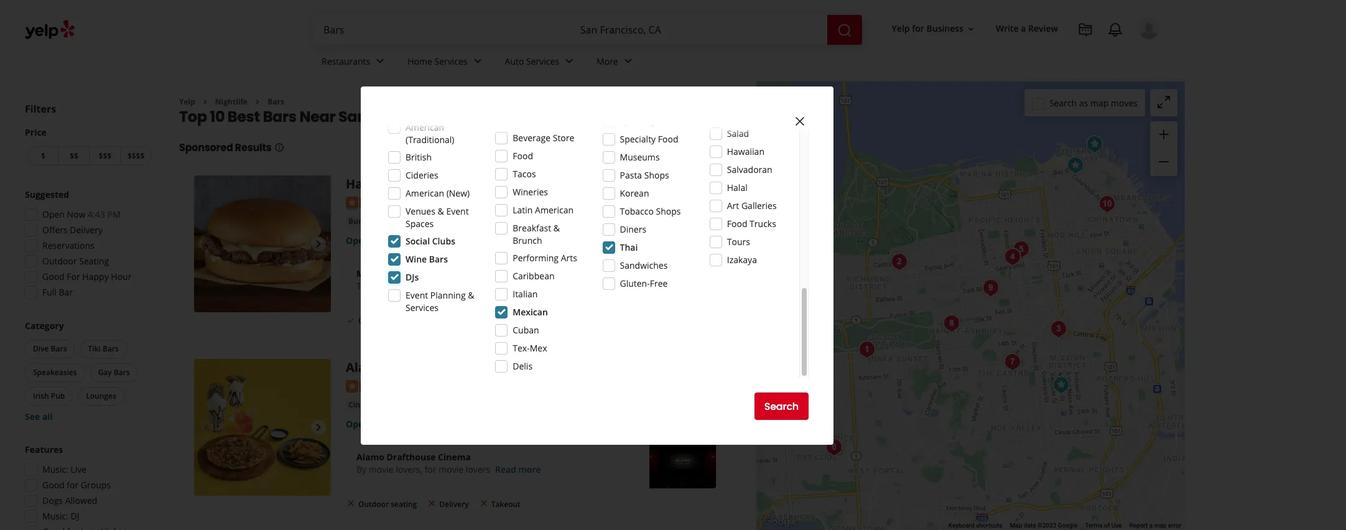 Task type: locate. For each thing, give the bounding box(es) containing it.
2 24 chevron down v2 image from the left
[[562, 54, 577, 69]]

1 vertical spatial event
[[406, 289, 428, 301]]

menu
[[426, 280, 450, 292]]

1 next image from the top
[[311, 237, 326, 252]]

outdoor seating down lovers,
[[358, 499, 417, 509]]

0 horizontal spatial a
[[1021, 23, 1027, 35]]

0 vertical spatial food
[[658, 133, 679, 145]]

american up 10:00
[[388, 216, 423, 226]]

services for auto services
[[527, 55, 560, 67]]

1 good from the top
[[42, 271, 65, 283]]

1 horizontal spatial a
[[1150, 522, 1153, 529]]

1 vertical spatial outdoor seating
[[358, 499, 417, 509]]

24 chevron down v2 image inside restaurants "link"
[[373, 54, 388, 69]]

shops right tobacco
[[656, 205, 681, 217]]

1 vertical spatial american (traditional)
[[388, 216, 471, 226]]

see all button
[[25, 411, 53, 423]]

1 vertical spatial previous image
[[199, 420, 214, 435]]

gay bars button
[[90, 363, 138, 382]]

outdoor
[[42, 255, 77, 267], [358, 315, 389, 326], [358, 499, 389, 509]]

seating
[[391, 315, 417, 326], [391, 499, 417, 509]]

lost and found image
[[822, 435, 847, 460]]

bars for tiki bars
[[103, 344, 119, 354]]

2 vertical spatial food
[[727, 218, 748, 230]]

wineries
[[513, 186, 548, 198]]

specialty for specialty schools
[[620, 115, 656, 127]]

1 vertical spatial cinema
[[349, 399, 377, 410]]

0 vertical spatial seating
[[391, 315, 417, 326]]

24 chevron down v2 image inside the more link
[[621, 54, 636, 69]]

None search field
[[314, 15, 865, 45]]

groups
[[81, 479, 111, 491]]

more right 'lovers'
[[519, 463, 541, 475]]

1 24 chevron down v2 image from the left
[[470, 54, 485, 69]]

for
[[67, 271, 80, 283]]

specialty for specialty food
[[620, 133, 656, 145]]

write a review
[[996, 23, 1059, 35]]

performing
[[513, 252, 559, 264]]

1 horizontal spatial 16 close v2 image
[[479, 499, 489, 509]]

kids
[[407, 280, 424, 292]]

0 vertical spatial specialty
[[620, 115, 656, 127]]

drafthouse up lovers,
[[387, 451, 436, 463]]

outdoor seating for rock
[[358, 315, 417, 326]]

0 vertical spatial alamo
[[346, 359, 386, 376]]

cinema down 3.5 star rating image
[[349, 399, 377, 410]]

24 chevron down v2 image
[[373, 54, 388, 69], [621, 54, 636, 69]]

specialty up museums
[[620, 133, 656, 145]]

0 vertical spatial hard rock cafe image
[[1083, 132, 1107, 157]]

cinema
[[463, 359, 510, 376], [349, 399, 377, 410], [438, 451, 471, 463]]

1 16 close v2 image from the left
[[346, 499, 356, 509]]

map region
[[697, 0, 1335, 530]]

0 vertical spatial good
[[42, 271, 65, 283]]

kicks
[[384, 267, 407, 279]]

2 vertical spatial outdoor
[[358, 499, 389, 509]]

0 horizontal spatial 24 chevron down v2 image
[[373, 54, 388, 69]]

hard rock cafe
[[346, 176, 441, 193]]

slideshow element for alamo
[[194, 359, 331, 496]]

1 vertical spatial for
[[425, 463, 437, 475]]

new
[[388, 280, 405, 292]]

1 vertical spatial read
[[495, 463, 516, 475]]

now
[[67, 208, 86, 220]]

open inside group
[[42, 208, 65, 220]]

& for breakfast
[[554, 222, 560, 234]]

yelp left 10
[[179, 96, 195, 107]]

food trucks
[[727, 218, 777, 230]]

0 horizontal spatial movie
[[369, 463, 394, 475]]

american (traditional) link
[[385, 215, 474, 228]]

2.8
[[418, 196, 431, 207]]

1 vertical spatial slideshow element
[[194, 359, 331, 496]]

use
[[1112, 522, 1122, 529]]

tours
[[727, 236, 751, 248]]

2 outdoor seating from the top
[[358, 499, 417, 509]]

more inside magic kicks off here try our new kids menu today! read more
[[505, 280, 528, 292]]

write a review link
[[991, 18, 1064, 40]]

shops down museums
[[645, 169, 669, 181]]

1 vertical spatial seating
[[391, 499, 417, 509]]

2 24 chevron down v2 image from the left
[[621, 54, 636, 69]]

1 vertical spatial hard rock cafe image
[[194, 176, 331, 313]]

0 vertical spatial open
[[42, 208, 65, 220]]

16 chevron right v2 image
[[200, 97, 210, 107], [253, 97, 263, 107]]

bar
[[59, 286, 73, 298]]

2 horizontal spatial for
[[912, 23, 925, 35]]

of
[[1105, 522, 1110, 529]]

1 horizontal spatial hard rock cafe image
[[1083, 132, 1107, 157]]

2 vertical spatial for
[[67, 479, 79, 491]]

24 chevron down v2 image left auto
[[470, 54, 485, 69]]

(traditional) up british
[[406, 134, 455, 146]]

1 horizontal spatial food
[[658, 133, 679, 145]]

1 vertical spatial good
[[42, 479, 65, 491]]

outdoor seating down new
[[358, 315, 417, 326]]

cocktail
[[481, 216, 512, 226]]

alamo for alamo drafthouse cinema by movie lovers, for movie lovers read more
[[357, 451, 384, 463]]

map right as
[[1091, 97, 1109, 109]]

cinema for by
[[438, 451, 471, 463]]

1 slideshow element from the top
[[194, 176, 331, 313]]

1 vertical spatial food
[[513, 150, 533, 162]]

1 vertical spatial (traditional)
[[425, 216, 471, 226]]

search inside button
[[765, 399, 799, 414]]

a for report
[[1150, 522, 1153, 529]]

seating left 16 close v2 icon
[[391, 499, 417, 509]]

©2023
[[1038, 522, 1057, 529]]

1 vertical spatial open
[[346, 235, 369, 246]]

0 vertical spatial delivery
[[70, 224, 103, 236]]

1 vertical spatial next image
[[311, 420, 326, 435]]

1 24 chevron down v2 image from the left
[[373, 54, 388, 69]]

open
[[42, 208, 65, 220], [346, 235, 369, 246], [346, 418, 369, 430]]

outdoor down by
[[358, 499, 389, 509]]

0 horizontal spatial pm
[[107, 208, 120, 220]]

16 info v2 image
[[274, 143, 284, 153]]

0 horizontal spatial delivery
[[70, 224, 103, 236]]

live
[[71, 464, 87, 475]]

next image
[[311, 237, 326, 252], [311, 420, 326, 435]]

pm down the 'spaces' at left top
[[417, 235, 430, 246]]

2 takeout from the top
[[491, 499, 521, 509]]

2 seating from the top
[[391, 499, 417, 509]]

slideshow element
[[194, 176, 331, 313], [194, 359, 331, 496]]

good for good for happy hour
[[42, 271, 65, 283]]

specialty up specialty food
[[620, 115, 656, 127]]

map left error
[[1155, 522, 1167, 529]]

read right 'lovers'
[[495, 463, 516, 475]]

mex
[[530, 342, 547, 354]]

offers delivery
[[42, 224, 103, 236]]

1 vertical spatial map
[[1155, 522, 1167, 529]]

nightlife
[[215, 96, 248, 107]]

filters
[[25, 102, 56, 116]]

for up dogs allowed
[[67, 479, 79, 491]]

1 horizontal spatial search
[[1050, 97, 1077, 109]]

1 specialty from the top
[[620, 115, 656, 127]]

alamo drafthouse cinema new mission image
[[194, 359, 331, 496], [1049, 372, 1074, 397]]

shortcuts
[[977, 522, 1003, 529]]

0 horizontal spatial for
[[67, 479, 79, 491]]

16 close v2 image for outdoor seating
[[346, 499, 356, 509]]

1 16 chevron right v2 image from the left
[[200, 97, 210, 107]]

fermentation lab image
[[1009, 237, 1034, 262]]

food up tours
[[727, 218, 748, 230]]

drafthouse inside alamo drafthouse cinema by movie lovers, for movie lovers read more
[[387, 451, 436, 463]]

latin american
[[513, 204, 574, 216]]

1 previous image from the top
[[199, 237, 214, 252]]

0 vertical spatial cinema
[[463, 359, 510, 376]]

san
[[339, 107, 367, 127]]

24 chevron down v2 image right auto services
[[562, 54, 577, 69]]

0 vertical spatial takeout
[[491, 315, 521, 326]]

24 chevron down v2 image inside the auto services link
[[562, 54, 577, 69]]

event down djs on the left bottom of the page
[[406, 289, 428, 301]]

tiki bars button
[[80, 340, 127, 358]]

16 chevron down v2 image
[[966, 24, 976, 34]]

food up tacos
[[513, 150, 533, 162]]

map for error
[[1155, 522, 1167, 529]]

terms
[[1086, 522, 1103, 529]]

more up mexican
[[505, 280, 528, 292]]

2 16 close v2 image from the left
[[479, 499, 489, 509]]

search for search
[[765, 399, 799, 414]]

good
[[42, 271, 65, 283], [42, 479, 65, 491]]

seating down new
[[391, 315, 417, 326]]

features
[[25, 444, 63, 456]]

0 horizontal spatial map
[[1091, 97, 1109, 109]]

1 horizontal spatial pm
[[417, 235, 430, 246]]

1 horizontal spatial &
[[468, 289, 475, 301]]

pm inside group
[[107, 208, 120, 220]]

2 horizontal spatial &
[[554, 222, 560, 234]]

pm for open now 4:43 pm
[[107, 208, 120, 220]]

british
[[406, 151, 432, 163]]

1 seating from the top
[[391, 315, 417, 326]]

0 horizontal spatial 16 chevron right v2 image
[[200, 97, 210, 107]]

1 outdoor seating from the top
[[358, 315, 417, 326]]

close image
[[793, 114, 808, 129]]

24 chevron down v2 image right the more
[[621, 54, 636, 69]]

1 vertical spatial search
[[765, 399, 799, 414]]

a
[[1021, 23, 1027, 35], [1150, 522, 1153, 529]]

0 horizontal spatial event
[[406, 289, 428, 301]]

0 horizontal spatial yelp
[[179, 96, 195, 107]]

delivery down open now 4:43 pm at the left top of page
[[70, 224, 103, 236]]

24 chevron down v2 image inside home services link
[[470, 54, 485, 69]]

2 vertical spatial &
[[468, 289, 475, 301]]

2 previous image from the top
[[199, 420, 214, 435]]

hard rock cafe link
[[346, 176, 441, 193]]

16 chevron right v2 image left the bars link
[[253, 97, 263, 107]]

1 vertical spatial specialty
[[620, 133, 656, 145]]

1 vertical spatial alamo
[[357, 451, 384, 463]]

1 horizontal spatial 24 chevron down v2 image
[[621, 54, 636, 69]]

1 vertical spatial delivery
[[440, 499, 469, 509]]

2 16 chevron right v2 image from the left
[[253, 97, 263, 107]]

zam zam image
[[939, 311, 964, 336]]

previous image
[[199, 237, 214, 252], [199, 420, 214, 435]]

2 slideshow element from the top
[[194, 359, 331, 496]]

american down cideries
[[406, 187, 444, 199]]

open for now
[[42, 208, 65, 220]]

0 vertical spatial pm
[[107, 208, 120, 220]]

search image
[[837, 23, 852, 38]]

american up british
[[406, 121, 444, 133]]

1 horizontal spatial map
[[1155, 522, 1167, 529]]

food for food trucks
[[727, 218, 748, 230]]

dive bars
[[33, 344, 67, 354]]

report a map error
[[1130, 522, 1182, 529]]

cinema left delis
[[463, 359, 510, 376]]

as
[[1080, 97, 1089, 109]]

outdoor down reservations
[[42, 255, 77, 267]]

price group
[[25, 126, 154, 168]]

read inside magic kicks off here try our new kids menu today! read more
[[482, 280, 503, 292]]

tex-
[[513, 342, 530, 354]]

0 vertical spatial outdoor
[[42, 255, 77, 267]]

services down kids
[[406, 302, 439, 314]]

thai
[[620, 241, 638, 253]]

0 vertical spatial slideshow element
[[194, 176, 331, 313]]

1 music: from the top
[[42, 464, 68, 475]]

alamo inside alamo drafthouse cinema by movie lovers, for movie lovers read more
[[357, 451, 384, 463]]

free
[[650, 278, 668, 289]]

for inside yelp for business button
[[912, 23, 925, 35]]

auto services link
[[495, 45, 587, 81]]

keyboard
[[949, 522, 975, 529]]

yelp for yelp 'link'
[[179, 96, 195, 107]]

open down cinema link in the bottom of the page
[[346, 418, 369, 430]]

cocktail bars link
[[479, 215, 533, 228]]

0 vertical spatial shops
[[645, 169, 669, 181]]

0 vertical spatial event
[[446, 205, 469, 217]]

0 vertical spatial (traditional)
[[406, 134, 455, 146]]

& inside venues & event spaces
[[438, 205, 444, 217]]

1 horizontal spatial for
[[425, 463, 437, 475]]

movie right by
[[369, 463, 394, 475]]

open down burgers link
[[346, 235, 369, 246]]

group
[[1151, 121, 1178, 176], [21, 189, 154, 302], [22, 320, 154, 423], [21, 444, 154, 530]]

zoom out image
[[1157, 154, 1172, 169]]

24 chevron down v2 image
[[470, 54, 485, 69], [562, 54, 577, 69]]

(traditional) down 2.8 (1.1k reviews)
[[425, 216, 471, 226]]

hard
[[346, 176, 377, 193]]

0 horizontal spatial &
[[438, 205, 444, 217]]

1 vertical spatial &
[[554, 222, 560, 234]]

1 horizontal spatial yelp
[[892, 23, 910, 35]]

2 vertical spatial cinema
[[438, 451, 471, 463]]

american
[[406, 121, 444, 133], [406, 187, 444, 199], [535, 204, 574, 216], [388, 216, 423, 226]]

24 chevron down v2 image right restaurants
[[373, 54, 388, 69]]

0 vertical spatial music:
[[42, 464, 68, 475]]

music: down dogs
[[42, 510, 68, 522]]

2 music: from the top
[[42, 510, 68, 522]]

pm right the 4:43
[[107, 208, 120, 220]]

yelp link
[[179, 96, 195, 107]]

all
[[42, 411, 53, 423]]

2 specialty from the top
[[620, 133, 656, 145]]

0 vertical spatial yelp
[[892, 23, 910, 35]]

0 vertical spatial map
[[1091, 97, 1109, 109]]

california
[[450, 107, 524, 127]]

1 vertical spatial shops
[[656, 205, 681, 217]]

music: live
[[42, 464, 87, 475]]

24 chevron down v2 image for home services
[[470, 54, 485, 69]]

the sage & drifter image
[[855, 337, 880, 362]]

bars for gay bars
[[114, 367, 130, 378]]

full
[[42, 286, 57, 298]]

bars inside search dialog
[[429, 253, 448, 265]]

outdoor seating
[[358, 315, 417, 326], [358, 499, 417, 509]]

more link
[[587, 45, 646, 81]]

for for groups
[[67, 479, 79, 491]]

2 good from the top
[[42, 479, 65, 491]]

16 close v2 image
[[346, 499, 356, 509], [479, 499, 489, 509]]

a right write
[[1021, 23, 1027, 35]]

0 horizontal spatial 24 chevron down v2 image
[[470, 54, 485, 69]]

1 vertical spatial pm
[[417, 235, 430, 246]]

for left business
[[912, 23, 925, 35]]

0 vertical spatial a
[[1021, 23, 1027, 35]]

yelp left business
[[892, 23, 910, 35]]

2 horizontal spatial food
[[727, 218, 748, 230]]

0 horizontal spatial 16 close v2 image
[[346, 499, 356, 509]]

delivery right 16 close v2 icon
[[440, 499, 469, 509]]

dahlia lounge image
[[1046, 316, 1071, 341]]

drafthouse up 3.5 star rating image
[[389, 359, 459, 376]]

read
[[482, 280, 503, 292], [495, 463, 516, 475]]

group containing features
[[21, 444, 154, 530]]

2 vertical spatial open
[[346, 418, 369, 430]]

& inside the breakfast & brunch
[[554, 222, 560, 234]]

for inside alamo drafthouse cinema by movie lovers, for movie lovers read more
[[425, 463, 437, 475]]

1 horizontal spatial event
[[446, 205, 469, 217]]

reservations
[[42, 240, 94, 251]]

wine
[[406, 253, 427, 265]]

1 vertical spatial more
[[519, 463, 541, 475]]

shops for tobacco shops
[[656, 205, 681, 217]]

hard rock cafe image
[[1083, 132, 1107, 157], [194, 176, 331, 313]]

expand map image
[[1157, 95, 1172, 109]]

event inside venues & event spaces
[[446, 205, 469, 217]]

0 vertical spatial american (traditional)
[[406, 121, 455, 146]]

0 vertical spatial more
[[505, 280, 528, 292]]

open up offers
[[42, 208, 65, 220]]

16 close v2 image
[[427, 499, 437, 509]]

1 horizontal spatial 16 chevron right v2 image
[[253, 97, 263, 107]]

1 vertical spatial drafthouse
[[387, 451, 436, 463]]

good up the full at the left of page
[[42, 271, 65, 283]]

home services link
[[398, 45, 495, 81]]

services for home services
[[435, 55, 468, 67]]

$$$$ button
[[120, 146, 152, 166]]

results
[[235, 141, 272, 155]]

full bar
[[42, 286, 73, 298]]

read right today!
[[482, 280, 503, 292]]

museums
[[620, 151, 660, 163]]

yelp inside button
[[892, 23, 910, 35]]

drafthouse
[[389, 359, 459, 376], [387, 451, 436, 463]]

hawaiian
[[727, 146, 765, 157]]

1 vertical spatial yelp
[[179, 96, 195, 107]]

gluten-
[[620, 278, 650, 289]]

0 horizontal spatial food
[[513, 150, 533, 162]]

0 vertical spatial outdoor seating
[[358, 315, 417, 326]]

& for venues
[[438, 205, 444, 217]]

0 vertical spatial search
[[1050, 97, 1077, 109]]

cinema up 'lovers'
[[438, 451, 471, 463]]

1 vertical spatial outdoor
[[358, 315, 389, 326]]

until
[[372, 235, 390, 246]]

movie left 'lovers'
[[439, 463, 464, 475]]

1 vertical spatial takeout
[[491, 499, 521, 509]]

services right auto
[[527, 55, 560, 67]]

here
[[424, 267, 445, 279]]

outdoor for alamo
[[358, 499, 389, 509]]

restaurants
[[322, 55, 370, 67]]

alamo up by
[[357, 451, 384, 463]]

magic
[[357, 267, 382, 279]]

a right report
[[1150, 522, 1153, 529]]

for right lovers,
[[425, 463, 437, 475]]

$$$$
[[128, 151, 145, 161]]

food down schools
[[658, 133, 679, 145]]

price
[[25, 126, 47, 138]]

0 vertical spatial drafthouse
[[389, 359, 459, 376]]

1 horizontal spatial 24 chevron down v2 image
[[562, 54, 577, 69]]

moves
[[1111, 97, 1138, 109]]

0 vertical spatial &
[[438, 205, 444, 217]]

sponsored results
[[179, 141, 272, 155]]

good up dogs
[[42, 479, 65, 491]]

0 horizontal spatial alamo drafthouse cinema new mission image
[[194, 359, 331, 496]]

0 horizontal spatial search
[[765, 399, 799, 414]]

store
[[553, 132, 575, 144]]

delivery inside group
[[70, 224, 103, 236]]

the social study image
[[1000, 244, 1025, 269]]

auto
[[505, 55, 524, 67]]

bars for dive bars
[[51, 344, 67, 354]]

cinema inside alamo drafthouse cinema by movie lovers, for movie lovers read more
[[438, 451, 471, 463]]

search for search as map moves
[[1050, 97, 1077, 109]]

2 next image from the top
[[311, 420, 326, 435]]

map for moves
[[1091, 97, 1109, 109]]

event down (new)
[[446, 205, 469, 217]]

0 vertical spatial for
[[912, 23, 925, 35]]

scarlet lounge image
[[887, 249, 912, 274]]

services right home
[[435, 55, 468, 67]]

outdoor right 16 checkmark v2 "icon"
[[358, 315, 389, 326]]

music: down features
[[42, 464, 68, 475]]

keyboard shortcuts
[[949, 522, 1003, 529]]

0 vertical spatial previous image
[[199, 237, 214, 252]]

16 checkmark v2 image
[[346, 315, 356, 325]]

16 chevron right v2 image right yelp 'link'
[[200, 97, 210, 107]]

alamo up 3.5 star rating image
[[346, 359, 386, 376]]

1 vertical spatial a
[[1150, 522, 1153, 529]]

0 vertical spatial next image
[[311, 237, 326, 252]]

zoom in image
[[1157, 127, 1172, 142]]



Task type: describe. For each thing, give the bounding box(es) containing it.
category
[[25, 320, 64, 332]]

beverage store
[[513, 132, 575, 144]]

burgers link
[[346, 215, 380, 228]]

american (traditional) button
[[385, 215, 474, 228]]

report
[[1130, 522, 1148, 529]]

1 movie from the left
[[369, 463, 394, 475]]

american inside button
[[388, 216, 423, 226]]

(1.1k
[[433, 196, 452, 207]]

himalayan/nepalese
[[727, 110, 812, 121]]

trucks
[[750, 218, 777, 230]]

music: dj
[[42, 510, 79, 522]]

services inside event planning & services
[[406, 302, 439, 314]]

italian
[[513, 288, 538, 300]]

music: for music: live
[[42, 464, 68, 475]]

rock
[[380, 176, 410, 193]]

home services
[[408, 55, 468, 67]]

korean
[[620, 187, 649, 199]]

map
[[1010, 522, 1023, 529]]

user actions element
[[882, 16, 1178, 92]]

venues & event spaces
[[406, 205, 469, 230]]

salad
[[727, 128, 749, 139]]

terms of use link
[[1086, 522, 1122, 529]]

irish pub
[[33, 391, 65, 401]]

american (new)
[[406, 187, 470, 199]]

yelp for business button
[[887, 18, 981, 40]]

outdoor seating for drafthouse
[[358, 499, 417, 509]]

djs
[[406, 271, 419, 283]]

2.8 star rating image
[[346, 197, 413, 209]]

(traditional) inside search dialog
[[406, 134, 455, 146]]

1 takeout from the top
[[491, 315, 521, 326]]

bars for cocktail bars
[[513, 216, 530, 226]]

food for food
[[513, 150, 533, 162]]

near
[[300, 107, 336, 127]]

auto services
[[505, 55, 560, 67]]

business categories element
[[312, 45, 1161, 81]]

salvadoran
[[727, 164, 773, 176]]

seating for rock
[[391, 315, 417, 326]]

event inside event planning & services
[[406, 289, 428, 301]]

last call bar image
[[1000, 349, 1025, 374]]

irish
[[33, 391, 49, 401]]

read inside alamo drafthouse cinema by movie lovers, for movie lovers read more
[[495, 463, 516, 475]]

burgers
[[349, 216, 378, 226]]

16 close v2 image for takeout
[[479, 499, 489, 509]]

projects image
[[1079, 22, 1093, 37]]

drafthouse for alamo drafthouse cinema by movie lovers, for movie lovers read more
[[387, 451, 436, 463]]

galleries
[[742, 200, 777, 212]]

a for write
[[1021, 23, 1027, 35]]

american (traditional) inside the american (traditional) button
[[388, 216, 471, 226]]

24 chevron down v2 image for more
[[621, 54, 636, 69]]

spaces
[[406, 218, 434, 230]]

tex-mex
[[513, 342, 547, 354]]

alamo for alamo drafthouse cinema new mission
[[346, 359, 386, 376]]

slideshow element for hard
[[194, 176, 331, 313]]

24 chevron down v2 image for restaurants
[[373, 54, 388, 69]]

outdoor for hard
[[358, 315, 389, 326]]

(traditional) inside button
[[425, 216, 471, 226]]

schools
[[658, 115, 689, 127]]

bars link
[[268, 96, 284, 107]]

yelp for yelp for business
[[892, 23, 910, 35]]

4:43
[[88, 208, 105, 220]]

venues
[[406, 205, 436, 217]]

24 chevron down v2 image for auto services
[[562, 54, 577, 69]]

1 horizontal spatial delivery
[[440, 499, 469, 509]]

new
[[513, 359, 541, 376]]

group containing category
[[22, 320, 154, 423]]

alamo drafthouse cinema new mission link
[[346, 359, 592, 376]]

american up breakfast
[[535, 204, 574, 216]]

previous image for alamo drafthouse cinema new mission
[[199, 420, 214, 435]]

cinema inside button
[[349, 399, 377, 410]]

3.5 star rating image
[[346, 380, 413, 392]]

cinema link
[[346, 399, 379, 411]]

tacos
[[513, 168, 536, 180]]

american inside 'american (traditional)'
[[406, 121, 444, 133]]

open for until
[[346, 235, 369, 246]]

reviews)
[[455, 196, 488, 207]]

lounges
[[86, 391, 116, 401]]

cinema for new
[[463, 359, 510, 376]]

performing arts
[[513, 252, 577, 264]]

american (traditional) inside search dialog
[[406, 121, 455, 146]]

review
[[1029, 23, 1059, 35]]

speakeasies
[[33, 367, 77, 378]]

$$
[[70, 151, 78, 161]]

bars for wine bars
[[429, 253, 448, 265]]

fisherman's wharf
[[538, 216, 614, 228]]

next image for hard
[[311, 237, 326, 252]]

kennedy's indian curry house & irish pub image
[[1063, 153, 1088, 178]]

drafthouse for alamo drafthouse cinema new mission
[[389, 359, 459, 376]]

search dialog
[[0, 0, 1347, 530]]

lion's den bar and lounge image
[[1095, 191, 1120, 216]]

try
[[357, 280, 369, 292]]

best
[[228, 107, 260, 127]]

pm for open until 10:00 pm
[[417, 235, 430, 246]]

for for business
[[912, 23, 925, 35]]

2 movie from the left
[[439, 463, 464, 475]]

outdoor seating
[[42, 255, 109, 267]]

shops for pasta shops
[[645, 169, 669, 181]]

error
[[1169, 522, 1182, 529]]

keyboard shortcuts button
[[949, 522, 1003, 530]]

nightlife link
[[215, 96, 248, 107]]

10:00
[[392, 235, 414, 246]]

10
[[210, 107, 225, 127]]

dive bars button
[[25, 340, 75, 358]]

lovers
[[466, 463, 490, 475]]

mini bar sf image
[[979, 275, 1004, 300]]

google image
[[760, 514, 801, 530]]

0 horizontal spatial hard rock cafe image
[[194, 176, 331, 313]]

wine bars
[[406, 253, 448, 265]]

dj
[[71, 510, 79, 522]]

group containing suggested
[[21, 189, 154, 302]]

more inside alamo drafthouse cinema by movie lovers, for movie lovers read more
[[519, 463, 541, 475]]

lounges button
[[78, 387, 124, 406]]

next image for alamo
[[311, 420, 326, 435]]

& inside event planning & services
[[468, 289, 475, 301]]

notifications image
[[1108, 22, 1123, 37]]

16 chevron right v2 image for bars
[[253, 97, 263, 107]]

previous image for hard rock cafe
[[199, 237, 214, 252]]

terms of use
[[1086, 522, 1122, 529]]

dogs allowed
[[42, 495, 97, 507]]

top 10 best bars near san francisco, california
[[179, 107, 524, 127]]

specialty schools
[[620, 115, 689, 127]]

outdoor inside group
[[42, 255, 77, 267]]

seating for drafthouse
[[391, 499, 417, 509]]

good for good for groups
[[42, 479, 65, 491]]

good for happy hour
[[42, 271, 132, 283]]

(new)
[[447, 187, 470, 199]]

cideries
[[406, 169, 439, 181]]

yelp for business
[[892, 23, 964, 35]]

breakfast & brunch
[[513, 222, 560, 246]]

$ button
[[27, 146, 58, 166]]

clubs
[[432, 235, 456, 247]]

delis
[[513, 360, 533, 372]]

music: for music: dj
[[42, 510, 68, 522]]

16 chevron right v2 image for nightlife
[[200, 97, 210, 107]]

pasta shops
[[620, 169, 669, 181]]

alamo drafthouse cinema new mission
[[346, 359, 592, 376]]

francisco,
[[370, 107, 447, 127]]

brunch
[[513, 235, 542, 246]]

1 horizontal spatial alamo drafthouse cinema new mission image
[[1049, 372, 1074, 397]]



Task type: vqa. For each thing, say whether or not it's contained in the screenshot.
the for in the Alamo Drafthouse Cinema By movie lovers, for movie lovers Read more
yes



